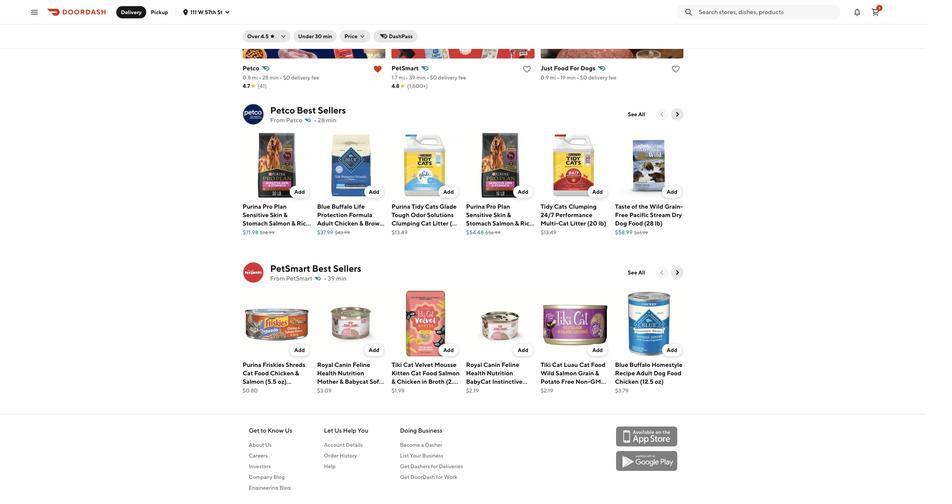 Task type: describe. For each thing, give the bounding box(es) containing it.
$13.49 inside tidy cats clumping 24/7 performance multi-cat litter (20 lb) $13.49
[[541, 230, 557, 236]]

(28
[[644, 220, 654, 227]]

tidy cats clumping 24/7 performance multi-cat litter (20 lb) $13.49
[[541, 203, 607, 236]]

1 vertical spatial business
[[422, 453, 444, 459]]

life
[[354, 203, 365, 210]]

get dashers for deliveries
[[400, 464, 463, 470]]

clumping inside purina tidy cats glade tough odor solutions clumping cat litter (20 lb)
[[392, 220, 420, 227]]

careers link
[[249, 452, 292, 460]]

adult inside blue buffalo homestyle recipe adult dog food chicken (12.5 oz) $3.79
[[637, 370, 653, 377]]

clumping inside tidy cats clumping 24/7 performance multi-cat litter (20 lb) $13.49
[[569, 203, 597, 210]]

the
[[639, 203, 648, 210]]

wild inside taste of the wild grain- free pacific stream dry dog food (28 lb) $58.99 $61.99
[[650, 203, 664, 210]]

lb) inside purina pro plan sensitive skin & stomach salmon & rice formula dry dog food (16 lb)
[[476, 237, 484, 244]]

babycat
[[345, 378, 368, 386]]

rice for purina pro plan sensitive skin & stomach salmon & rice formula dry dog food (30 lb)
[[297, 220, 310, 227]]

luau
[[564, 362, 578, 369]]

tidy inside tidy cats clumping 24/7 performance multi-cat litter (20 lb) $13.49
[[541, 203, 553, 210]]

• 39 min
[[324, 275, 347, 283]]

best for petsmart
[[312, 263, 331, 274]]

get doordash for work link
[[400, 474, 463, 482]]

odor
[[411, 212, 426, 219]]

tiki cat velvet mousse kitten cat food salmon & chicken in broth (2.4 oz)
[[392, 362, 460, 394]]

rice for blue buffalo life protection formula adult chicken & brown rice dry dog food (15 lb)
[[317, 228, 330, 236]]

purina for purina pro plan sensitive skin & stomach salmon & rice formula dry dog food (30 lb)
[[243, 203, 261, 210]]

petsmart best sellers
[[270, 263, 361, 274]]

your
[[410, 453, 421, 459]]

$61.99
[[634, 230, 648, 236]]

get dashers for deliveries link
[[400, 463, 463, 471]]

blue for blue buffalo life protection formula adult chicken & brown rice dry dog food (15 lb)
[[317, 203, 330, 210]]

add for purina pro plan sensitive skin & stomach salmon & rice formula dry dog food (30 lb)
[[294, 189, 305, 195]]

royal for royal canin feline health nutrition mother & babycat soft mousse (5.1 oz)
[[317, 362, 333, 369]]

chicken inside blue buffalo homestyle recipe adult dog food chicken (12.5 oz) $3.79
[[615, 378, 639, 386]]

next button of carousel image
[[674, 111, 681, 118]]

tiki cat luau cat food wild salmon grain & potato free non-gmo (2.8 oz) image
[[541, 290, 609, 358]]

st
[[217, 9, 223, 15]]

potato
[[541, 378, 560, 386]]

free inside taste of the wild grain- free pacific stream dry dog food (28 lb) $58.99 $61.99
[[615, 212, 628, 219]]

to
[[261, 428, 267, 435]]

soft
[[370, 378, 382, 386]]

just
[[541, 65, 553, 72]]

order
[[324, 453, 339, 459]]

0.8
[[243, 75, 251, 81]]

rice for purina pro plan sensitive skin & stomach salmon & rice formula dry dog food (16 lb)
[[520, 220, 533, 227]]

0 horizontal spatial 39
[[328, 275, 335, 283]]

min inside 'button'
[[323, 33, 332, 39]]

2 vertical spatial petco
[[286, 117, 303, 124]]

lb) inside blue buffalo life protection formula adult chicken & brown rice dry dog food (15 lb)
[[317, 237, 325, 244]]

over
[[247, 33, 260, 39]]

royal for royal canin feline health nutrition babycat instinctive kitten food (3 oz)
[[466, 362, 482, 369]]

$71.98
[[243, 230, 258, 236]]

0 vertical spatial business
[[418, 428, 442, 435]]

mi for petco
[[252, 75, 258, 81]]

Store search: begin typing to search for stores available on DoorDash text field
[[699, 8, 836, 16]]

for for doordash
[[436, 475, 443, 481]]

see all for petco best sellers
[[628, 111, 645, 118]]

dog inside purina pro plan sensitive skin & stomach salmon & rice formula dry dog food (16 lb)
[[502, 228, 514, 236]]

of
[[632, 203, 638, 210]]

grain-
[[665, 203, 683, 210]]

details
[[346, 443, 363, 449]]

dog inside blue buffalo homestyle recipe adult dog food chicken (12.5 oz) $3.79
[[654, 370, 666, 377]]

click to add this store to your saved list image for just food for dogs
[[671, 65, 681, 74]]

& inside purina friskies shreds cat food chicken & salmon (5.5 oz) [upc:5000044569]
[[295, 370, 299, 377]]

salmon for purina pro plan sensitive skin & stomach salmon & rice formula dry dog food (16 lb)
[[493, 220, 514, 227]]

• up (41)
[[259, 75, 261, 81]]

stomach for (16
[[466, 220, 491, 227]]

performance
[[556, 212, 593, 219]]

(16
[[466, 237, 475, 244]]

4.5
[[261, 33, 269, 39]]

price
[[345, 33, 358, 39]]

$2.19 for royal canin feline health nutrition babycat instinctive kitten food (3 oz)
[[466, 388, 479, 394]]

notification bell image
[[853, 7, 862, 17]]

(15
[[372, 228, 380, 236]]

1 button
[[868, 4, 884, 20]]

dry inside blue buffalo life protection formula adult chicken & brown rice dry dog food (15 lb)
[[331, 228, 341, 236]]

nutrition for instinctive
[[487, 370, 513, 377]]

(2.4
[[446, 378, 457, 386]]

fee for just food for dogs
[[609, 75, 617, 81]]

chicken inside blue buffalo life protection formula adult chicken & brown rice dry dog food (15 lb)
[[335, 220, 358, 227]]

list your business link
[[400, 452, 463, 460]]

get doordash for work
[[400, 475, 457, 481]]

account
[[324, 443, 345, 449]]

nutrition for &
[[338, 370, 364, 377]]

blue buffalo life protection formula adult chicken & brown rice dry dog food (15 lb) image
[[317, 131, 386, 200]]

purina pro plan sensitive skin & stomach salmon & rice formula dry dog food (16 lb) image
[[466, 131, 535, 200]]

add for purina pro plan sensitive skin & stomach salmon & rice formula dry dog food (16 lb)
[[518, 189, 529, 195]]

1 horizontal spatial help
[[343, 428, 357, 435]]

$37.99 $43.99
[[317, 230, 350, 236]]

food inside tiki cat velvet mousse kitten cat food salmon & chicken in broth (2.4 oz)
[[423, 370, 437, 377]]

1 horizontal spatial us
[[285, 428, 292, 435]]

see all for petsmart best sellers
[[628, 270, 645, 276]]

instinctive
[[492, 378, 523, 386]]

• down petco best sellers
[[314, 117, 317, 124]]

velvet
[[415, 362, 433, 369]]

babycat
[[466, 378, 491, 386]]

oz) inside tiki cat luau cat food wild salmon grain & potato free non-gmo (2.8 oz)
[[553, 387, 562, 394]]

oz) inside blue buffalo homestyle recipe adult dog food chicken (12.5 oz) $3.79
[[655, 378, 664, 386]]

& inside royal canin feline health nutrition mother & babycat soft mousse (5.1 oz)
[[340, 378, 344, 386]]

(41)
[[258, 83, 267, 89]]

broth
[[429, 378, 445, 386]]

from petco
[[270, 117, 303, 124]]

$58.99
[[615, 230, 633, 236]]

become
[[400, 443, 420, 449]]

$2.19 for tiki cat luau cat food wild salmon grain & potato free non-gmo (2.8 oz)
[[541, 388, 554, 394]]

petco for petco best sellers
[[270, 105, 295, 116]]

plan for purina pro plan sensitive skin & stomach salmon & rice formula dry dog food (30 lb)
[[274, 203, 287, 210]]

salmon for tiki cat velvet mousse kitten cat food salmon & chicken in broth (2.4 oz)
[[439, 370, 460, 377]]

under
[[298, 33, 314, 39]]

buffalo for protection
[[332, 203, 353, 210]]

see all link for petco best sellers
[[624, 108, 650, 121]]

(20 inside purina tidy cats glade tough odor solutions clumping cat litter (20 lb)
[[450, 220, 460, 227]]

purina for purina tidy cats glade tough odor solutions clumping cat litter (20 lb)
[[392, 203, 410, 210]]

petsmart for petsmart best sellers
[[270, 263, 310, 274]]

dog inside taste of the wild grain- free pacific stream dry dog food (28 lb) $58.99 $61.99
[[615, 220, 627, 227]]

(30
[[243, 237, 253, 244]]

tidy cats clumping 24/7 performance multi-cat litter (20 lb) image
[[541, 131, 609, 200]]

4.7
[[243, 83, 250, 89]]

& inside tiki cat luau cat food wild salmon grain & potato free non-gmo (2.8 oz)
[[595, 370, 599, 377]]

blue buffalo life protection formula adult chicken & brown rice dry dog food (15 lb)
[[317, 203, 383, 244]]

list your business
[[400, 453, 444, 459]]

stream
[[650, 212, 671, 219]]

all for petco best sellers
[[639, 111, 645, 118]]

salmon inside tiki cat luau cat food wild salmon grain & potato free non-gmo (2.8 oz)
[[556, 370, 577, 377]]

skin for (30
[[270, 212, 282, 219]]

add for purina friskies shreds cat food chicken & salmon (5.5 oz) [upc:5000044569]
[[294, 347, 305, 354]]

pro for purina pro plan sensitive skin & stomach salmon & rice formula dry dog food (30 lb)
[[263, 203, 273, 210]]

kitten inside royal canin feline health nutrition babycat instinctive kitten food (3 oz)
[[466, 387, 484, 394]]

from for petco best sellers
[[270, 117, 285, 124]]

• right 0.8
[[280, 75, 282, 81]]

1 $13.49 from the left
[[392, 230, 408, 236]]

dog inside blue buffalo life protection formula adult chicken & brown rice dry dog food (15 lb)
[[343, 228, 355, 236]]

history
[[340, 453, 357, 459]]

cat left velvet
[[403, 362, 414, 369]]

get for get to know us
[[249, 428, 260, 435]]

$56.99
[[486, 230, 501, 236]]

food inside purina pro plan sensitive skin & stomach salmon & rice formula dry dog food (30 lb)
[[292, 228, 307, 236]]

food inside royal canin feline health nutrition babycat instinctive kitten food (3 oz)
[[485, 387, 500, 394]]

see for petsmart best sellers
[[628, 270, 637, 276]]

delivery for petsmart
[[438, 75, 457, 81]]

0 vertical spatial 39
[[409, 75, 416, 81]]

dry inside taste of the wild grain- free pacific stream dry dog food (28 lb) $58.99 $61.99
[[672, 212, 682, 219]]

next button of carousel image
[[674, 269, 681, 277]]

about us
[[249, 443, 272, 449]]

oz) inside royal canin feline health nutrition mother & babycat soft mousse (5.1 oz)
[[352, 387, 361, 394]]

kitten inside tiki cat velvet mousse kitten cat food salmon & chicken in broth (2.4 oz)
[[392, 370, 410, 377]]

about us link
[[249, 442, 292, 449]]

taste of the wild grain- free pacific stream dry dog food (28 lb) $58.99 $61.99
[[615, 203, 683, 236]]

cats inside purina tidy cats glade tough odor solutions clumping cat litter (20 lb)
[[425, 203, 438, 210]]

• down for
[[577, 75, 579, 81]]

petsmart for petsmart
[[392, 65, 419, 72]]

min down petco best sellers
[[326, 117, 337, 124]]

previous button of carousel image for petsmart best sellers
[[658, 269, 666, 277]]

[upc:5000044569]
[[243, 387, 302, 394]]

mother
[[317, 378, 338, 386]]

royal canin feline health nutrition mother & babycat soft mousse (5.1 oz)
[[317, 362, 382, 394]]

lb) inside tidy cats clumping 24/7 performance multi-cat litter (20 lb) $13.49
[[599, 220, 607, 227]]

min up (1,600+)
[[417, 75, 426, 81]]

grain
[[578, 370, 594, 377]]

under 30 min button
[[294, 30, 337, 42]]

cat up "grain"
[[579, 362, 590, 369]]

solutions
[[427, 212, 454, 219]]

brown
[[365, 220, 383, 227]]

get for get doordash for work
[[400, 475, 409, 481]]

lb) inside purina pro plan sensitive skin & stomach salmon & rice formula dry dog food (30 lb)
[[254, 237, 262, 244]]

gmo
[[591, 378, 606, 386]]

account details
[[324, 443, 363, 449]]

blue buffalo homestyle recipe adult dog food chicken (12.5 oz) $3.79
[[615, 362, 683, 394]]

purina for purina friskies shreds cat food chicken & salmon (5.5 oz) [upc:5000044569]
[[243, 362, 261, 369]]

pickup button
[[146, 6, 173, 18]]

all for petsmart best sellers
[[639, 270, 645, 276]]

from for petsmart best sellers
[[270, 275, 285, 283]]

0.9 mi • 19 min • $​0 delivery fee
[[541, 75, 617, 81]]

& inside blue buffalo life protection formula adult chicken & brown rice dry dog food (15 lb)
[[359, 220, 364, 227]]

fee for petsmart
[[459, 75, 466, 81]]

free inside tiki cat luau cat food wild salmon grain & potato free non-gmo (2.8 oz)
[[561, 378, 574, 386]]

chicken inside purina friskies shreds cat food chicken & salmon (5.5 oz) [upc:5000044569]
[[270, 370, 294, 377]]

tiki cat velvet mousse kitten cat food salmon & chicken in broth (2.4 oz) image
[[392, 290, 460, 358]]

shreds
[[286, 362, 305, 369]]

price button
[[340, 30, 371, 42]]

0 horizontal spatial help
[[324, 464, 336, 470]]

dry inside purina pro plan sensitive skin & stomach salmon & rice formula dry dog food (16 lb)
[[491, 228, 501, 236]]

dogs
[[581, 65, 596, 72]]

taste of the wild grain-free pacific stream dry dog food (28 lb) image
[[615, 131, 684, 200]]

let
[[324, 428, 333, 435]]

canin for instinctive
[[484, 362, 500, 369]]

oz) inside royal canin feline health nutrition babycat instinctive kitten food (3 oz)
[[508, 387, 517, 394]]

delivery for petco
[[291, 75, 311, 81]]

purina pro plan sensitive skin & stomach salmon & rice formula dry dog food (16 lb)
[[466, 203, 533, 244]]

dry inside purina pro plan sensitive skin & stomach salmon & rice formula dry dog food (30 lb)
[[267, 228, 278, 236]]

0.8 mi • 28 min • $​0 delivery fee
[[243, 75, 319, 81]]

add for taste of the wild grain- free pacific stream dry dog food (28 lb)
[[667, 189, 678, 195]]

order history
[[324, 453, 357, 459]]

add for blue buffalo life protection formula adult chicken & brown rice dry dog food (15 lb)
[[369, 189, 379, 195]]

w
[[198, 9, 204, 15]]

royal canin feline health nutrition babycat instinctive kitten food (3 oz) image
[[466, 290, 535, 358]]

dashpass button
[[374, 30, 417, 42]]

blue for blue buffalo homestyle recipe adult dog food chicken (12.5 oz) $3.79
[[615, 362, 628, 369]]



Task type: locate. For each thing, give the bounding box(es) containing it.
2 feline from the left
[[502, 362, 519, 369]]

(2.8
[[541, 387, 552, 394]]

0 horizontal spatial tiki
[[392, 362, 402, 369]]

0 horizontal spatial wild
[[541, 370, 555, 377]]

plan up $56.99
[[498, 203, 510, 210]]

sensitive for purina pro plan sensitive skin & stomach salmon & rice formula dry dog food (30 lb)
[[243, 212, 269, 219]]

nutrition inside royal canin feline health nutrition mother & babycat soft mousse (5.1 oz)
[[338, 370, 364, 377]]

click to remove this store from your saved list image
[[373, 65, 383, 74]]

cat inside tidy cats clumping 24/7 performance multi-cat litter (20 lb) $13.49
[[559, 220, 569, 227]]

rice
[[297, 220, 310, 227], [520, 220, 533, 227], [317, 228, 330, 236]]

purina
[[243, 203, 261, 210], [392, 203, 410, 210], [466, 203, 485, 210], [243, 362, 261, 369]]

cats inside tidy cats clumping 24/7 performance multi-cat litter (20 lb) $13.49
[[554, 203, 567, 210]]

dashpass
[[389, 33, 413, 39]]

us right let
[[335, 428, 342, 435]]

3 mi from the left
[[550, 75, 556, 81]]

skin inside purina pro plan sensitive skin & stomach salmon & rice formula dry dog food (16 lb)
[[494, 212, 506, 219]]

you
[[358, 428, 368, 435]]

sensitive up $54.48
[[466, 212, 492, 219]]

3 $​0 from the left
[[580, 75, 587, 81]]

mousse inside royal canin feline health nutrition mother & babycat soft mousse (5.1 oz)
[[317, 387, 339, 394]]

mi for petsmart
[[399, 75, 405, 81]]

doing
[[400, 428, 417, 435]]

salmon
[[269, 220, 290, 227], [493, 220, 514, 227], [439, 370, 460, 377], [556, 370, 577, 377], [243, 378, 264, 386]]

skin up $74.99
[[270, 212, 282, 219]]

0 vertical spatial buffalo
[[332, 203, 353, 210]]

stomach up $54.48
[[466, 220, 491, 227]]

open menu image
[[30, 7, 39, 17]]

previous button of carousel image left next button of carousel image
[[658, 269, 666, 277]]

become a dasher
[[400, 443, 442, 449]]

formula down life
[[349, 212, 373, 219]]

1 mi from the left
[[252, 75, 258, 81]]

sensitive up '$71.98 $74.99'
[[243, 212, 269, 219]]

for for dashers
[[431, 464, 438, 470]]

petco for petco
[[243, 65, 259, 72]]

sellers up • 28 min
[[318, 105, 346, 116]]

purina for purina pro plan sensitive skin & stomach salmon & rice formula dry dog food (16 lb)
[[466, 203, 485, 210]]

2 skin from the left
[[494, 212, 506, 219]]

$54.48
[[466, 230, 484, 236]]

get left to
[[249, 428, 260, 435]]

lb) inside taste of the wild grain- free pacific stream dry dog food (28 lb) $58.99 $61.99
[[655, 220, 663, 227]]

tough
[[392, 212, 410, 219]]

1 vertical spatial previous button of carousel image
[[658, 269, 666, 277]]

$3.79
[[615, 388, 629, 394]]

pro for purina pro plan sensitive skin & stomach salmon & rice formula dry dog food (16 lb)
[[486, 203, 496, 210]]

petsmart up 1.7
[[392, 65, 419, 72]]

food inside blue buffalo life protection formula adult chicken & brown rice dry dog food (15 lb)
[[356, 228, 370, 236]]

2 health from the left
[[466, 370, 486, 377]]

doordash
[[411, 475, 435, 481]]

0 horizontal spatial clumping
[[392, 220, 420, 227]]

purina up tough
[[392, 203, 410, 210]]

help left you
[[343, 428, 357, 435]]

get for get dashers for deliveries
[[400, 464, 409, 470]]

1 horizontal spatial $13.49
[[541, 230, 557, 236]]

(20 inside tidy cats clumping 24/7 performance multi-cat litter (20 lb) $13.49
[[587, 220, 598, 227]]

homestyle
[[652, 362, 683, 369]]

help down the order on the left bottom
[[324, 464, 336, 470]]

food up 19
[[554, 65, 569, 72]]

food inside purina friskies shreds cat food chicken & salmon (5.5 oz) [upc:5000044569]
[[254, 370, 269, 377]]

0 horizontal spatial stomach
[[243, 220, 268, 227]]

nutrition up 'instinctive'
[[487, 370, 513, 377]]

1 vertical spatial see
[[628, 270, 637, 276]]

over 4.5 button
[[243, 30, 291, 42]]

$2.19
[[466, 388, 479, 394], [541, 388, 554, 394]]

salmon down luau
[[556, 370, 577, 377]]

2 $2.19 from the left
[[541, 388, 554, 394]]

buffalo
[[332, 203, 353, 210], [630, 362, 651, 369]]

$​0 for petco
[[283, 75, 290, 81]]

0 vertical spatial wild
[[650, 203, 664, 210]]

0 vertical spatial adult
[[317, 220, 333, 227]]

petco up from petco
[[270, 105, 295, 116]]

$13.49 down multi-
[[541, 230, 557, 236]]

2 cats from the left
[[554, 203, 567, 210]]

1 stomach from the left
[[243, 220, 268, 227]]

1 horizontal spatial adult
[[637, 370, 653, 377]]

2 see from the top
[[628, 270, 637, 276]]

feline inside royal canin feline health nutrition mother & babycat soft mousse (5.1 oz)
[[353, 362, 370, 369]]

1 vertical spatial 28
[[318, 117, 325, 124]]

1 vertical spatial for
[[436, 475, 443, 481]]

(3
[[501, 387, 507, 394]]

see
[[628, 111, 637, 118], [628, 270, 637, 276]]

delivery
[[291, 75, 311, 81], [438, 75, 457, 81], [588, 75, 608, 81]]

food left (3 on the bottom right of page
[[485, 387, 500, 394]]

1
[[879, 6, 880, 10]]

•
[[259, 75, 261, 81], [280, 75, 282, 81], [406, 75, 408, 81], [427, 75, 429, 81], [557, 75, 559, 81], [577, 75, 579, 81], [314, 117, 317, 124], [324, 275, 327, 283]]

0 vertical spatial for
[[431, 464, 438, 470]]

pro inside purina pro plan sensitive skin & stomach salmon & rice formula dry dog food (30 lb)
[[263, 203, 273, 210]]

cat up $0.80
[[243, 370, 253, 377]]

tiki for tiki cat velvet mousse kitten cat food salmon & chicken in broth (2.4 oz)
[[392, 362, 402, 369]]

0 horizontal spatial mousse
[[317, 387, 339, 394]]

$37.99
[[317, 230, 333, 236]]

salmon up $74.99
[[269, 220, 290, 227]]

work
[[444, 475, 457, 481]]

get inside 'link'
[[400, 475, 409, 481]]

kitten
[[392, 370, 410, 377], [466, 387, 484, 394]]

2 canin from the left
[[484, 362, 500, 369]]

feline inside royal canin feline health nutrition babycat instinctive kitten food (3 oz)
[[502, 362, 519, 369]]

2 delivery from the left
[[438, 75, 457, 81]]

cat inside purina tidy cats glade tough odor solutions clumping cat litter (20 lb)
[[421, 220, 431, 227]]

formula inside purina pro plan sensitive skin & stomach salmon & rice formula dry dog food (16 lb)
[[466, 228, 490, 236]]

tidy
[[412, 203, 424, 210], [541, 203, 553, 210]]

glade
[[440, 203, 457, 210]]

skin
[[270, 212, 282, 219], [494, 212, 506, 219]]

sellers for petsmart best sellers
[[333, 263, 361, 274]]

feline for royal canin feline health nutrition babycat instinctive kitten food (3 oz)
[[502, 362, 519, 369]]

free
[[615, 212, 628, 219], [561, 378, 574, 386]]

0 horizontal spatial feline
[[353, 362, 370, 369]]

oz) inside purina friskies shreds cat food chicken & salmon (5.5 oz) [upc:5000044569]
[[278, 378, 287, 386]]

0 items, open order cart image
[[871, 7, 880, 17]]

1 horizontal spatial (20
[[587, 220, 598, 227]]

1 click to add this store to your saved list image from the left
[[522, 65, 532, 74]]

dry down grain- on the top of page
[[672, 212, 682, 219]]

purina inside purina pro plan sensitive skin & stomach salmon & rice formula dry dog food (16 lb)
[[466, 203, 485, 210]]

litter down "performance"
[[570, 220, 586, 227]]

best
[[297, 105, 316, 116], [312, 263, 331, 274]]

0 horizontal spatial cats
[[425, 203, 438, 210]]

click to add this store to your saved list image
[[522, 65, 532, 74], [671, 65, 681, 74]]

chicken up $1.99
[[397, 378, 421, 386]]

1 plan from the left
[[274, 203, 287, 210]]

wild inside tiki cat luau cat food wild salmon grain & potato free non-gmo (2.8 oz)
[[541, 370, 555, 377]]

oz) inside tiki cat velvet mousse kitten cat food salmon & chicken in broth (2.4 oz)
[[392, 387, 401, 394]]

add for blue buffalo homestyle recipe adult dog food chicken (12.5 oz)
[[667, 347, 678, 354]]

2 royal from the left
[[466, 362, 482, 369]]

help link
[[324, 463, 368, 471]]

health for mother
[[317, 370, 337, 377]]

list
[[400, 453, 409, 459]]

$​0 for petsmart
[[430, 75, 437, 81]]

1 vertical spatial get
[[400, 464, 409, 470]]

friskies
[[263, 362, 285, 369]]

2 nutrition from the left
[[487, 370, 513, 377]]

1 vertical spatial from
[[270, 275, 285, 283]]

dashers
[[411, 464, 430, 470]]

0 horizontal spatial delivery
[[291, 75, 311, 81]]

plan inside purina pro plan sensitive skin & stomach salmon & rice formula dry dog food (16 lb)
[[498, 203, 510, 210]]

1 litter from the left
[[433, 220, 449, 227]]

2 mi from the left
[[399, 75, 405, 81]]

1 vertical spatial petsmart
[[270, 263, 310, 274]]

0 vertical spatial help
[[343, 428, 357, 435]]

2 pro from the left
[[486, 203, 496, 210]]

purina tidy cats glade tough odor solutions clumping cat litter (20 lb)
[[392, 203, 460, 236]]

1 horizontal spatial wild
[[650, 203, 664, 210]]

petco up 0.8
[[243, 65, 259, 72]]

non-
[[576, 378, 591, 386]]

rice inside blue buffalo life protection formula adult chicken & brown rice dry dog food (15 lb)
[[317, 228, 330, 236]]

2 sensitive from the left
[[466, 212, 492, 219]]

petco best sellers
[[270, 105, 346, 116]]

free down taste
[[615, 212, 628, 219]]

skin for (16
[[494, 212, 506, 219]]

0 vertical spatial best
[[297, 105, 316, 116]]

1 all from the top
[[639, 111, 645, 118]]

tiki for tiki cat luau cat food wild salmon grain & potato free non-gmo (2.8 oz)
[[541, 362, 551, 369]]

canin for &
[[335, 362, 351, 369]]

3 fee from the left
[[609, 75, 617, 81]]

adult inside blue buffalo life protection formula adult chicken & brown rice dry dog food (15 lb)
[[317, 220, 333, 227]]

petsmart up "from petsmart"
[[270, 263, 310, 274]]

1 horizontal spatial feline
[[502, 362, 519, 369]]

2 horizontal spatial fee
[[609, 75, 617, 81]]

1 horizontal spatial 28
[[318, 117, 325, 124]]

doing business
[[400, 428, 442, 435]]

3 delivery from the left
[[588, 75, 608, 81]]

1 skin from the left
[[270, 212, 282, 219]]

0 vertical spatial previous button of carousel image
[[658, 111, 666, 118]]

stomach for (30
[[243, 220, 268, 227]]

2 horizontal spatial mi
[[550, 75, 556, 81]]

formula up the (30
[[243, 228, 266, 236]]

tidy inside purina tidy cats glade tough odor solutions clumping cat litter (20 lb)
[[412, 203, 424, 210]]

food up in
[[423, 370, 437, 377]]

tiki
[[392, 362, 402, 369], [541, 362, 551, 369]]

food
[[554, 65, 569, 72], [628, 220, 643, 227], [292, 228, 307, 236], [356, 228, 370, 236], [516, 228, 530, 236], [591, 362, 606, 369], [254, 370, 269, 377], [423, 370, 437, 377], [667, 370, 682, 377], [485, 387, 500, 394]]

wild up potato
[[541, 370, 555, 377]]

royal inside royal canin feline health nutrition mother & babycat soft mousse (5.1 oz)
[[317, 362, 333, 369]]

pro inside purina pro plan sensitive skin & stomach salmon & rice formula dry dog food (16 lb)
[[486, 203, 496, 210]]

tiki inside tiki cat luau cat food wild salmon grain & potato free non-gmo (2.8 oz)
[[541, 362, 551, 369]]

1 pro from the left
[[263, 203, 273, 210]]

cat
[[421, 220, 431, 227], [559, 220, 569, 227], [403, 362, 414, 369], [552, 362, 563, 369], [579, 362, 590, 369], [243, 370, 253, 377], [411, 370, 421, 377]]

food inside taste of the wild grain- free pacific stream dry dog food (28 lb) $58.99 $61.99
[[628, 220, 643, 227]]

food down pacific
[[628, 220, 643, 227]]

purina inside purina tidy cats glade tough odor solutions clumping cat litter (20 lb)
[[392, 203, 410, 210]]

fee for petco
[[312, 75, 319, 81]]

previous button of carousel image left next button of carousel icon
[[658, 111, 666, 118]]

• down petsmart best sellers
[[324, 275, 327, 283]]

0 horizontal spatial adult
[[317, 220, 333, 227]]

us up careers link
[[265, 443, 272, 449]]

add for tidy cats clumping 24/7 performance multi-cat litter (20 lb)
[[592, 189, 603, 195]]

buffalo up recipe
[[630, 362, 651, 369]]

business down dasher
[[422, 453, 444, 459]]

royal up "mother" at bottom left
[[317, 362, 333, 369]]

1 nutrition from the left
[[338, 370, 364, 377]]

formula inside purina pro plan sensitive skin & stomach salmon & rice formula dry dog food (30 lb)
[[243, 228, 266, 236]]

1 horizontal spatial cats
[[554, 203, 567, 210]]

0 vertical spatial petco
[[243, 65, 259, 72]]

add for tiki cat luau cat food wild salmon grain & potato free non-gmo (2.8 oz)
[[592, 347, 603, 354]]

add for royal canin feline health nutrition babycat instinctive kitten food (3 oz)
[[518, 347, 529, 354]]

0.9
[[541, 75, 549, 81]]

111
[[190, 9, 197, 15]]

1 $​0 from the left
[[283, 75, 290, 81]]

2 litter from the left
[[570, 220, 586, 227]]

0 horizontal spatial skin
[[270, 212, 282, 219]]

19
[[560, 75, 566, 81]]

1 see all from the top
[[628, 111, 645, 118]]

2 all from the top
[[639, 270, 645, 276]]

food inside blue buffalo homestyle recipe adult dog food chicken (12.5 oz) $3.79
[[667, 370, 682, 377]]

help
[[343, 428, 357, 435], [324, 464, 336, 470]]

1 royal from the left
[[317, 362, 333, 369]]

business
[[418, 428, 442, 435], [422, 453, 444, 459]]

1 vertical spatial free
[[561, 378, 574, 386]]

cat inside purina friskies shreds cat food chicken & salmon (5.5 oz) [upc:5000044569]
[[243, 370, 253, 377]]

1 horizontal spatial health
[[466, 370, 486, 377]]

0 vertical spatial see all
[[628, 111, 645, 118]]

0 horizontal spatial health
[[317, 370, 337, 377]]

royal inside royal canin feline health nutrition babycat instinctive kitten food (3 oz)
[[466, 362, 482, 369]]

dry
[[672, 212, 682, 219], [267, 228, 278, 236], [331, 228, 341, 236], [491, 228, 501, 236]]

2 vertical spatial petsmart
[[286, 275, 313, 283]]

min right 19
[[567, 75, 576, 81]]

1 health from the left
[[317, 370, 337, 377]]

0 vertical spatial 28
[[262, 75, 269, 81]]

39 down petsmart best sellers
[[328, 275, 335, 283]]

salmon for purina friskies shreds cat food chicken & salmon (5.5 oz) [upc:5000044569]
[[243, 378, 264, 386]]

0 horizontal spatial $13.49
[[392, 230, 408, 236]]

&
[[284, 212, 288, 219], [507, 212, 511, 219], [292, 220, 296, 227], [359, 220, 364, 227], [515, 220, 519, 227], [295, 370, 299, 377], [595, 370, 599, 377], [340, 378, 344, 386], [392, 378, 396, 386]]

cat down velvet
[[411, 370, 421, 377]]

us for about us
[[265, 443, 272, 449]]

cat left luau
[[552, 362, 563, 369]]

add for tiki cat velvet mousse kitten cat food salmon & chicken in broth (2.4 oz)
[[443, 347, 454, 354]]

$2.19 down potato
[[541, 388, 554, 394]]

1 horizontal spatial 39
[[409, 75, 416, 81]]

see all link for petsmart best sellers
[[624, 267, 650, 279]]

0 horizontal spatial formula
[[243, 228, 266, 236]]

all left next button of carousel image
[[639, 270, 645, 276]]

salmon inside tiki cat velvet mousse kitten cat food salmon & chicken in broth (2.4 oz)
[[439, 370, 460, 377]]

stomach up '$71.98 $74.99'
[[243, 220, 268, 227]]

taste
[[615, 203, 630, 210]]

lb) inside purina tidy cats glade tough odor solutions clumping cat litter (20 lb)
[[392, 228, 399, 236]]

salmon for purina pro plan sensitive skin & stomach salmon & rice formula dry dog food (30 lb)
[[269, 220, 290, 227]]

cats
[[425, 203, 438, 210], [554, 203, 567, 210]]

$74.99
[[260, 230, 275, 236]]

for down list your business link
[[431, 464, 438, 470]]

1 vertical spatial blue
[[615, 362, 628, 369]]

28 down petco best sellers
[[318, 117, 325, 124]]

salmon inside purina friskies shreds cat food chicken & salmon (5.5 oz) [upc:5000044569]
[[243, 378, 264, 386]]

health inside royal canin feline health nutrition mother & babycat soft mousse (5.1 oz)
[[317, 370, 337, 377]]

salmon up $0.80
[[243, 378, 264, 386]]

tiki cat luau cat food wild salmon grain & potato free non-gmo (2.8 oz)
[[541, 362, 606, 394]]

1 horizontal spatial blue
[[615, 362, 628, 369]]

us inside 'link'
[[265, 443, 272, 449]]

1 vertical spatial clumping
[[392, 220, 420, 227]]

become a dasher link
[[400, 442, 463, 449]]

nutrition up babycat
[[338, 370, 364, 377]]

royal canin feline health nutrition mother & babycat soft mousse (5.1 oz) image
[[317, 290, 386, 358]]

1 horizontal spatial nutrition
[[487, 370, 513, 377]]

1 vertical spatial 39
[[328, 275, 335, 283]]

0 horizontal spatial mi
[[252, 75, 258, 81]]

from
[[270, 117, 285, 124], [270, 275, 285, 283]]

$54.48 $56.99
[[466, 230, 501, 236]]

cat down odor at the top
[[421, 220, 431, 227]]

0 horizontal spatial blue
[[317, 203, 330, 210]]

best up • 28 min
[[297, 105, 316, 116]]

clumping down tough
[[392, 220, 420, 227]]

0 vertical spatial see all link
[[624, 108, 650, 121]]

1 tiki from the left
[[392, 362, 402, 369]]

litter inside purina tidy cats glade tough odor solutions clumping cat litter (20 lb)
[[433, 220, 449, 227]]

0 horizontal spatial kitten
[[392, 370, 410, 377]]

2 see all from the top
[[628, 270, 645, 276]]

1 vertical spatial see all link
[[624, 267, 650, 279]]

1 tidy from the left
[[412, 203, 424, 210]]

0 horizontal spatial $2.19
[[466, 388, 479, 394]]

0 vertical spatial petsmart
[[392, 65, 419, 72]]

tidy up "24/7"
[[541, 203, 553, 210]]

2 tiki from the left
[[541, 362, 551, 369]]

company blog
[[249, 475, 285, 481]]

clumping up "performance"
[[569, 203, 597, 210]]

1 horizontal spatial rice
[[317, 228, 330, 236]]

mi right 0.8
[[252, 75, 258, 81]]

purina tidy cats glade tough odor solutions clumping cat litter (20 lb) image
[[392, 131, 460, 200]]

feline for royal canin feline health nutrition mother & babycat soft mousse (5.1 oz)
[[353, 362, 370, 369]]

salmon inside purina pro plan sensitive skin & stomach salmon & rice formula dry dog food (30 lb)
[[269, 220, 290, 227]]

dry right $71.98 at the left top of the page
[[267, 228, 278, 236]]

$13.49
[[392, 230, 408, 236], [541, 230, 557, 236]]

2 tidy from the left
[[541, 203, 553, 210]]

litter inside tidy cats clumping 24/7 performance multi-cat litter (20 lb) $13.49
[[570, 220, 586, 227]]

2 plan from the left
[[498, 203, 510, 210]]

adult up (12.5
[[637, 370, 653, 377]]

1 horizontal spatial kitten
[[466, 387, 484, 394]]

health for babycat
[[466, 370, 486, 377]]

0 vertical spatial see
[[628, 111, 637, 118]]

blue inside blue buffalo homestyle recipe adult dog food chicken (12.5 oz) $3.79
[[615, 362, 628, 369]]

1 vertical spatial all
[[639, 270, 645, 276]]

plan for purina pro plan sensitive skin & stomach salmon & rice formula dry dog food (16 lb)
[[498, 203, 510, 210]]

0 horizontal spatial click to add this store to your saved list image
[[522, 65, 532, 74]]

get to know us
[[249, 428, 292, 435]]

company blog link
[[249, 474, 292, 482]]

petco down petco best sellers
[[286, 117, 303, 124]]

buffalo for recipe
[[630, 362, 651, 369]]

0 horizontal spatial plan
[[274, 203, 287, 210]]

add for royal canin feline health nutrition mother & babycat soft mousse (5.1 oz)
[[369, 347, 379, 354]]

1 horizontal spatial litter
[[570, 220, 586, 227]]

plan inside purina pro plan sensitive skin & stomach salmon & rice formula dry dog food (30 lb)
[[274, 203, 287, 210]]

1 horizontal spatial royal
[[466, 362, 482, 369]]

1 canin from the left
[[335, 362, 351, 369]]

sensitive for purina pro plan sensitive skin & stomach salmon & rice formula dry dog food (16 lb)
[[466, 212, 492, 219]]

2 fee from the left
[[459, 75, 466, 81]]

min right the 30
[[323, 33, 332, 39]]

mi right 0.9
[[550, 75, 556, 81]]

dog up $58.99
[[615, 220, 627, 227]]

1 feline from the left
[[353, 362, 370, 369]]

2 stomach from the left
[[466, 220, 491, 227]]

& inside tiki cat velvet mousse kitten cat food salmon & chicken in broth (2.4 oz)
[[392, 378, 396, 386]]

(1,600+)
[[407, 83, 428, 89]]

1 vertical spatial petco
[[270, 105, 295, 116]]

food up (5.5
[[254, 370, 269, 377]]

purina inside purina pro plan sensitive skin & stomach salmon & rice formula dry dog food (30 lb)
[[243, 203, 261, 210]]

1 vertical spatial best
[[312, 263, 331, 274]]

health up "mother" at bottom left
[[317, 370, 337, 377]]

tiki inside tiki cat velvet mousse kitten cat food salmon & chicken in broth (2.4 oz)
[[392, 362, 402, 369]]

0 horizontal spatial 28
[[262, 75, 269, 81]]

mousse inside tiki cat velvet mousse kitten cat food salmon & chicken in broth (2.4 oz)
[[435, 362, 457, 369]]

purina inside purina friskies shreds cat food chicken & salmon (5.5 oz) [upc:5000044569]
[[243, 362, 261, 369]]

sensitive inside purina pro plan sensitive skin & stomach salmon & rice formula dry dog food (30 lb)
[[243, 212, 269, 219]]

1 horizontal spatial mi
[[399, 75, 405, 81]]

1 vertical spatial wild
[[541, 370, 555, 377]]

health
[[317, 370, 337, 377], [466, 370, 486, 377]]

in
[[422, 378, 427, 386]]

2 horizontal spatial rice
[[520, 220, 533, 227]]

1 horizontal spatial fee
[[459, 75, 466, 81]]

1 horizontal spatial sensitive
[[466, 212, 492, 219]]

health inside royal canin feline health nutrition babycat instinctive kitten food (3 oz)
[[466, 370, 486, 377]]

1 vertical spatial see all
[[628, 270, 645, 276]]

multi-
[[541, 220, 559, 227]]

previous button of carousel image
[[658, 111, 666, 118], [658, 269, 666, 277]]

clumping
[[569, 203, 597, 210], [392, 220, 420, 227]]

skin inside purina pro plan sensitive skin & stomach salmon & rice formula dry dog food (30 lb)
[[270, 212, 282, 219]]

0 vertical spatial kitten
[[392, 370, 410, 377]]

add
[[294, 189, 305, 195], [369, 189, 379, 195], [443, 189, 454, 195], [518, 189, 529, 195], [592, 189, 603, 195], [667, 189, 678, 195], [294, 347, 305, 354], [369, 347, 379, 354], [443, 347, 454, 354], [518, 347, 529, 354], [592, 347, 603, 354], [667, 347, 678, 354]]

$0.80
[[243, 388, 258, 394]]

0 horizontal spatial rice
[[297, 220, 310, 227]]

chicken down recipe
[[615, 378, 639, 386]]

0 vertical spatial sellers
[[318, 105, 346, 116]]

blue up recipe
[[615, 362, 628, 369]]

0 horizontal spatial canin
[[335, 362, 351, 369]]

plan up $74.99
[[274, 203, 287, 210]]

feline up 'instinctive'
[[502, 362, 519, 369]]

add for purina tidy cats glade tough odor solutions clumping cat litter (20 lb)
[[443, 189, 454, 195]]

1 cats from the left
[[425, 203, 438, 210]]

1 vertical spatial sellers
[[333, 263, 361, 274]]

sensitive inside purina pro plan sensitive skin & stomach salmon & rice formula dry dog food (16 lb)
[[466, 212, 492, 219]]

chicken inside tiki cat velvet mousse kitten cat food salmon & chicken in broth (2.4 oz)
[[397, 378, 421, 386]]

1 fee from the left
[[312, 75, 319, 81]]

royal up babycat
[[466, 362, 482, 369]]

1 horizontal spatial click to add this store to your saved list image
[[671, 65, 681, 74]]

about
[[249, 443, 264, 449]]

purina left friskies
[[243, 362, 261, 369]]

blue buffalo homestyle recipe adult dog food chicken (12.5 oz) image
[[615, 290, 684, 358]]

nutrition
[[338, 370, 364, 377], [487, 370, 513, 377]]

1 see all link from the top
[[624, 108, 650, 121]]

dog right $37.99
[[343, 228, 355, 236]]

petsmart down petsmart best sellers
[[286, 275, 313, 283]]

stomach inside purina pro plan sensitive skin & stomach salmon & rice formula dry dog food (16 lb)
[[466, 220, 491, 227]]

1 delivery from the left
[[291, 75, 311, 81]]

buffalo up protection
[[332, 203, 353, 210]]

1 vertical spatial adult
[[637, 370, 653, 377]]

previous button of carousel image for petco best sellers
[[658, 111, 666, 118]]

(20 down solutions
[[450, 220, 460, 227]]

min right 0.8
[[270, 75, 279, 81]]

2 click to add this store to your saved list image from the left
[[671, 65, 681, 74]]

1.7 mi • 39 min • $​0 delivery fee
[[392, 75, 466, 81]]

0 horizontal spatial free
[[561, 378, 574, 386]]

purina pro plan sensitive skin & stomach salmon & rice formula dry dog food (30 lb) image
[[243, 131, 311, 200]]

mi for just food for dogs
[[550, 75, 556, 81]]

add button
[[290, 186, 310, 198], [290, 186, 310, 198], [364, 186, 384, 198], [364, 186, 384, 198], [439, 186, 459, 198], [439, 186, 459, 198], [513, 186, 533, 198], [513, 186, 533, 198], [588, 186, 608, 198], [588, 186, 608, 198], [662, 186, 682, 198], [662, 186, 682, 198], [290, 344, 310, 357], [290, 344, 310, 357], [364, 344, 384, 357], [364, 344, 384, 357], [439, 344, 459, 357], [439, 344, 459, 357], [513, 344, 533, 357], [513, 344, 533, 357], [588, 344, 608, 357], [588, 344, 608, 357], [662, 344, 682, 357], [662, 344, 682, 357]]

blue inside blue buffalo life protection formula adult chicken & brown rice dry dog food (15 lb)
[[317, 203, 330, 210]]

food left (15
[[356, 228, 370, 236]]

2 $13.49 from the left
[[541, 230, 557, 236]]

dry right $54.48
[[491, 228, 501, 236]]

$13.49 down tough
[[392, 230, 408, 236]]

0 horizontal spatial $​0
[[283, 75, 290, 81]]

1 sensitive from the left
[[243, 212, 269, 219]]

1 horizontal spatial clumping
[[569, 203, 597, 210]]

• up (1,600+)
[[427, 75, 429, 81]]

1 horizontal spatial pro
[[486, 203, 496, 210]]

1 from from the top
[[270, 117, 285, 124]]

2 $​0 from the left
[[430, 75, 437, 81]]

0 vertical spatial free
[[615, 212, 628, 219]]

$43.99
[[335, 230, 350, 236]]

best for petco
[[297, 105, 316, 116]]

$​0 for just food for dogs
[[580, 75, 587, 81]]

formula for purina pro plan sensitive skin & stomach salmon & rice formula dry dog food (30 lb)
[[243, 228, 266, 236]]

see for petco best sellers
[[628, 111, 637, 118]]

57th
[[205, 9, 216, 15]]

food inside tiki cat luau cat food wild salmon grain & potato free non-gmo (2.8 oz)
[[591, 362, 606, 369]]

0 horizontal spatial fee
[[312, 75, 319, 81]]

• 28 min
[[314, 117, 337, 124]]

investors link
[[249, 463, 292, 471]]

chicken down friskies
[[270, 370, 294, 377]]

purina friskies shreds cat food chicken & salmon (5.5 oz) [upc:5000044569] image
[[243, 290, 311, 358]]

nutrition inside royal canin feline health nutrition babycat instinctive kitten food (3 oz)
[[487, 370, 513, 377]]

delivery for just food for dogs
[[588, 75, 608, 81]]

dog right $56.99
[[502, 228, 514, 236]]

$​0
[[283, 75, 290, 81], [430, 75, 437, 81], [580, 75, 587, 81]]

tiki up potato
[[541, 362, 551, 369]]

1 horizontal spatial plan
[[498, 203, 510, 210]]

formula for purina pro plan sensitive skin & stomach salmon & rice formula dry dog food (16 lb)
[[466, 228, 490, 236]]

2 horizontal spatial formula
[[466, 228, 490, 236]]

1 previous button of carousel image from the top
[[658, 111, 666, 118]]

over 4.5
[[247, 33, 269, 39]]

formula inside blue buffalo life protection formula adult chicken & brown rice dry dog food (15 lb)
[[349, 212, 373, 219]]

company
[[249, 475, 272, 481]]

for inside get dashers for deliveries link
[[431, 464, 438, 470]]

for inside get doordash for work 'link'
[[436, 475, 443, 481]]

0 horizontal spatial sensitive
[[243, 212, 269, 219]]

0 vertical spatial mousse
[[435, 362, 457, 369]]

health up babycat
[[466, 370, 486, 377]]

1 horizontal spatial stomach
[[466, 220, 491, 227]]

2 see all link from the top
[[624, 267, 650, 279]]

mousse up the (2.4
[[435, 362, 457, 369]]

0 horizontal spatial tidy
[[412, 203, 424, 210]]

(5.5
[[265, 378, 277, 386]]

1 vertical spatial mousse
[[317, 387, 339, 394]]

min down petsmart best sellers
[[336, 275, 347, 283]]

dry down protection
[[331, 228, 341, 236]]

food right $56.99
[[516, 228, 530, 236]]

1 $2.19 from the left
[[466, 388, 479, 394]]

sellers for petco best sellers
[[318, 105, 346, 116]]

0 vertical spatial get
[[249, 428, 260, 435]]

28 up (41)
[[262, 75, 269, 81]]

buffalo inside blue buffalo homestyle recipe adult dog food chicken (12.5 oz) $3.79
[[630, 362, 651, 369]]

click to add this store to your saved list image for petsmart
[[522, 65, 532, 74]]

2 (20 from the left
[[587, 220, 598, 227]]

mousse down "mother" at bottom left
[[317, 387, 339, 394]]

kitten down babycat
[[466, 387, 484, 394]]

2 from from the top
[[270, 275, 285, 283]]

(20 down "performance"
[[587, 220, 598, 227]]

purina up $54.48
[[466, 203, 485, 210]]

food inside purina pro plan sensitive skin & stomach salmon & rice formula dry dog food (16 lb)
[[516, 228, 530, 236]]

• left 19
[[557, 75, 559, 81]]

0 horizontal spatial (20
[[450, 220, 460, 227]]

dog inside purina pro plan sensitive skin & stomach salmon & rice formula dry dog food (30 lb)
[[279, 228, 291, 236]]

1 (20 from the left
[[450, 220, 460, 227]]

us for let us help you
[[335, 428, 342, 435]]

pro up $56.99
[[486, 203, 496, 210]]

mi
[[252, 75, 258, 81], [399, 75, 405, 81], [550, 75, 556, 81]]

2 previous button of carousel image from the top
[[658, 269, 666, 277]]

account details link
[[324, 442, 368, 449]]

1 horizontal spatial tidy
[[541, 203, 553, 210]]

1 horizontal spatial skin
[[494, 212, 506, 219]]

salmon up the (2.4
[[439, 370, 460, 377]]

• right 1.7
[[406, 75, 408, 81]]

1 see from the top
[[628, 111, 637, 118]]

1 horizontal spatial delivery
[[438, 75, 457, 81]]

for left work
[[436, 475, 443, 481]]



Task type: vqa. For each thing, say whether or not it's contained in the screenshot.


